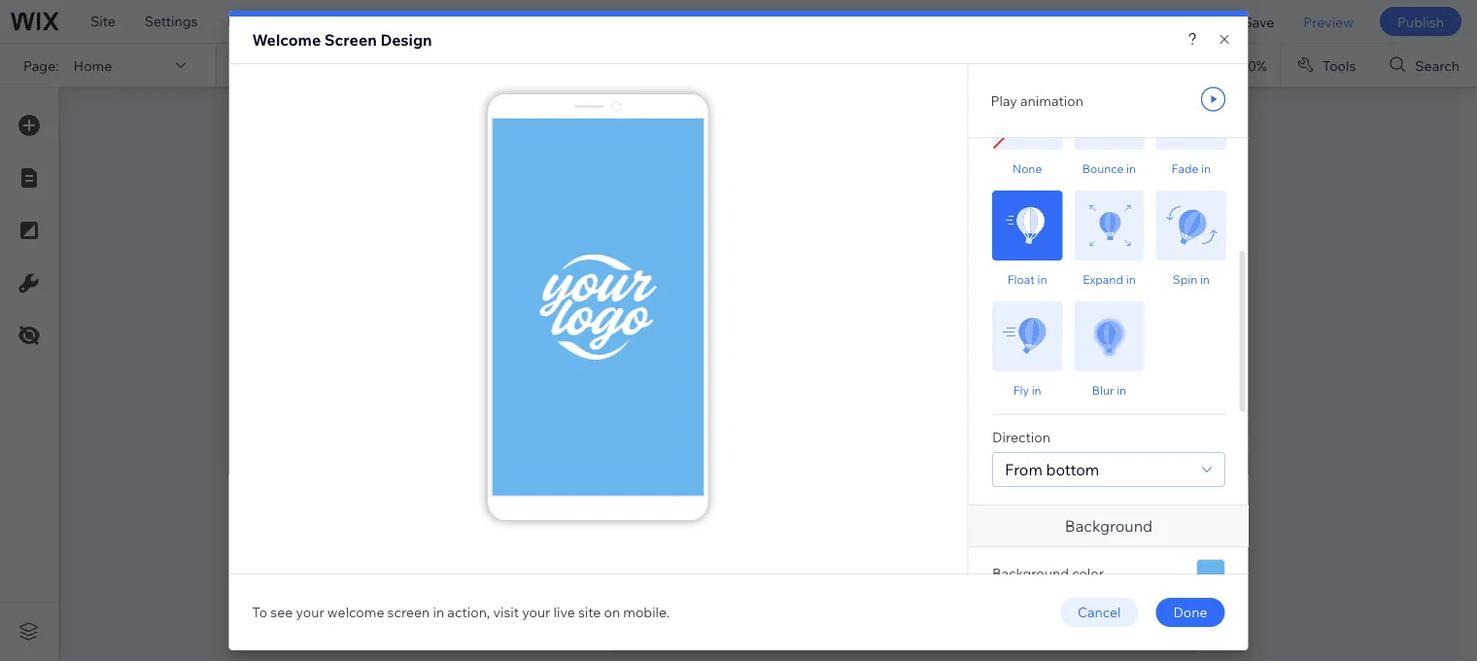 Task type: describe. For each thing, give the bounding box(es) containing it.
publish
[[1398, 13, 1445, 30]]

expand in
[[1083, 272, 1136, 286]]

save button
[[1229, 0, 1289, 43]]

from bottom
[[1005, 460, 1099, 479]]

spin
[[1173, 272, 1197, 286]]

float in
[[1007, 272, 1047, 286]]

welcome
[[252, 30, 321, 50]]

in for fade in
[[1201, 161, 1211, 176]]

play animation
[[991, 92, 1084, 109]]

in for bounce in
[[1126, 161, 1136, 176]]

color
[[1072, 565, 1104, 582]]

home
[[73, 57, 112, 74]]

expand
[[1083, 272, 1123, 286]]

in for spin in
[[1200, 272, 1210, 286]]

connect
[[521, 56, 575, 73]]

in for fly in
[[1032, 383, 1041, 397]]

preview
[[1304, 13, 1354, 30]]

see
[[271, 604, 293, 621]]

hire
[[321, 13, 347, 30]]

cancel
[[1078, 604, 1121, 621]]

welcome
[[327, 604, 384, 621]]

visit
[[493, 604, 519, 621]]

screen
[[325, 30, 377, 50]]

done
[[1174, 604, 1208, 621]]

publish button
[[1380, 7, 1462, 36]]

design
[[381, 30, 432, 50]]

fade in
[[1171, 161, 1211, 176]]

mode
[[255, 13, 292, 30]]

site
[[90, 13, 115, 30]]

1 your from the left
[[296, 604, 324, 621]]

settings
[[145, 13, 198, 30]]

fly in
[[1013, 383, 1041, 397]]

live
[[554, 604, 575, 621]]

save
[[1244, 13, 1275, 30]]

upgrade
[[1158, 13, 1214, 30]]



Task type: vqa. For each thing, say whether or not it's contained in the screenshot.
your
yes



Task type: locate. For each thing, give the bounding box(es) containing it.
action,
[[448, 604, 490, 621]]

in for blur in
[[1117, 383, 1126, 397]]

in right blur
[[1117, 383, 1126, 397]]

your left live
[[522, 604, 551, 621]]

bounce in
[[1082, 161, 1136, 176]]

background left color
[[992, 565, 1069, 582]]

0 horizontal spatial your
[[296, 604, 324, 621]]

fade
[[1171, 161, 1199, 176]]

from
[[1005, 460, 1043, 479]]

animation
[[1021, 92, 1084, 109]]

preview button
[[1289, 0, 1369, 43]]

search
[[1416, 57, 1460, 74]]

tools
[[1323, 57, 1356, 74]]

fly
[[1013, 383, 1029, 397]]

site
[[578, 604, 601, 621]]

none
[[1012, 161, 1042, 176]]

dev mode
[[227, 13, 292, 30]]

direction
[[992, 429, 1050, 446]]

100%
[[1233, 57, 1268, 74]]

in right the float
[[1037, 272, 1047, 286]]

https://www.wix.com/mysite connect your domain
[[334, 56, 659, 73]]

in
[[1126, 161, 1136, 176], [1201, 161, 1211, 176], [1037, 272, 1047, 286], [1126, 272, 1136, 286], [1200, 272, 1210, 286], [1032, 383, 1041, 397], [1117, 383, 1126, 397], [433, 604, 444, 621]]

in for expand in
[[1126, 272, 1136, 286]]

in for float in
[[1037, 272, 1047, 286]]

blur
[[1092, 383, 1114, 397]]

your right see
[[296, 604, 324, 621]]

in right 'fly'
[[1032, 383, 1041, 397]]

professional
[[361, 13, 438, 30]]

background up color
[[1065, 516, 1153, 536]]

your
[[296, 604, 324, 621], [522, 604, 551, 621]]

background for background
[[1065, 516, 1153, 536]]

cancel button
[[1060, 598, 1139, 627]]

domain
[[610, 56, 659, 73]]

2 your from the left
[[522, 604, 551, 621]]

screen
[[387, 604, 430, 621]]

in right "fade"
[[1201, 161, 1211, 176]]

mobile.
[[623, 604, 670, 621]]

welcome screen design
[[252, 30, 432, 50]]

in right spin in the right top of the page
[[1200, 272, 1210, 286]]

your
[[578, 56, 607, 73]]

float
[[1007, 272, 1035, 286]]

background
[[1065, 516, 1153, 536], [992, 565, 1069, 582]]

dev
[[227, 13, 252, 30]]

hire a professional
[[321, 13, 438, 30]]

in right screen
[[433, 604, 444, 621]]

100% button
[[1202, 44, 1281, 87]]

bottom
[[1046, 460, 1099, 479]]

spin in
[[1173, 272, 1210, 286]]

0 vertical spatial background
[[1065, 516, 1153, 536]]

bounce
[[1082, 161, 1124, 176]]

1 horizontal spatial your
[[522, 604, 551, 621]]

background color
[[992, 565, 1104, 582]]

in right bounce
[[1126, 161, 1136, 176]]

background for background color
[[992, 565, 1069, 582]]

help
[[467, 13, 497, 30]]

https://www.wix.com/mysite
[[334, 56, 512, 73]]

in right expand
[[1126, 272, 1136, 286]]

done button
[[1156, 598, 1225, 627]]

search button
[[1375, 44, 1478, 87]]

on
[[604, 604, 620, 621]]

1 vertical spatial background
[[992, 565, 1069, 582]]

to
[[252, 604, 268, 621]]

tools button
[[1282, 44, 1374, 87]]

play
[[991, 92, 1018, 109]]

blur in
[[1092, 383, 1126, 397]]

to see your welcome screen in action, visit your live site on mobile.
[[252, 604, 670, 621]]

a
[[350, 13, 358, 30]]



